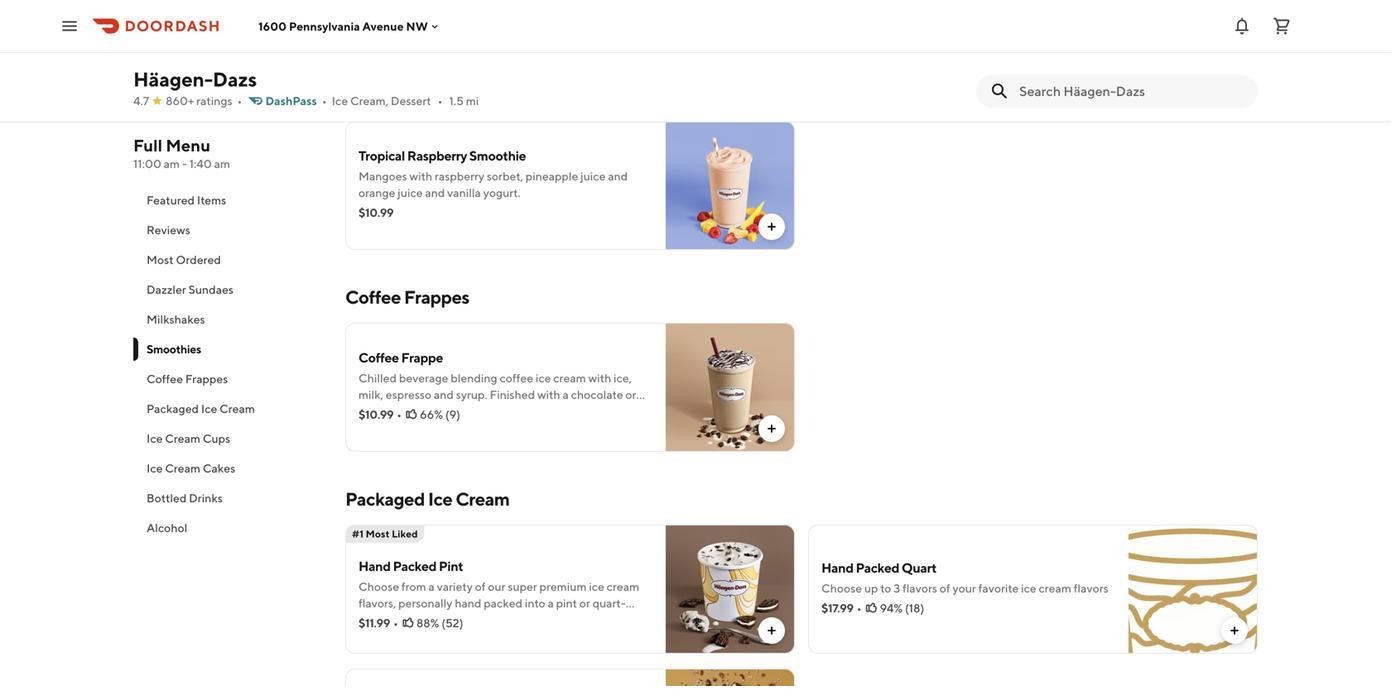Task type: locate. For each thing, give the bounding box(es) containing it.
or right pint
[[579, 597, 590, 610]]

1 horizontal spatial a
[[548, 597, 554, 610]]

$11.99
[[359, 616, 390, 630]]

strawberry
[[431, 25, 487, 39]]

1 horizontal spatial sorbet
[[967, 25, 1001, 39]]

full
[[133, 136, 162, 155]]

ice right favorite
[[1021, 582, 1036, 595]]

coffee inside "coffee frappe chilled beverage blending coffee ice cream with ice, milk, espresso and syrup. finished with a chocolate or caramel drizzle."
[[359, 350, 399, 366]]

favorite
[[978, 582, 1019, 595]]

1 vertical spatial packaged ice cream
[[345, 489, 510, 510]]

0 horizontal spatial packed
[[393, 558, 436, 574]]

hand inside hand packed pint choose from a variety of our super premium ice cream flavors, personally hand packed into a pint or quart- sized container for your enjoyment. many flavors you cannot pick up at your local store.
[[359, 558, 391, 574]]

0 horizontal spatial vanilla
[[359, 42, 392, 55]]

0 horizontal spatial frappes
[[185, 372, 228, 386]]

a left chocolate
[[563, 388, 569, 402]]

hand
[[455, 597, 481, 610]]

0 items, open order cart image
[[1272, 16, 1292, 36]]

ice cream bar image
[[666, 669, 795, 686]]

94% (18)
[[880, 602, 924, 615]]

• right $17.99
[[857, 602, 862, 615]]

2 horizontal spatial vanilla
[[871, 42, 905, 55]]

most
[[147, 253, 174, 267], [366, 528, 390, 540]]

a up personally
[[428, 580, 435, 594]]

$10.99 down orange
[[359, 206, 394, 219]]

1 $10.99 from the top
[[359, 206, 394, 219]]

hand packed quart choose up to 3 flavors of your favorite ice cream flavors
[[821, 560, 1108, 595]]

0 horizontal spatial packaged
[[147, 402, 199, 416]]

packed up to
[[856, 560, 899, 576]]

with right avenue
[[406, 25, 428, 39]]

frappes up frappe
[[404, 286, 469, 308]]

1 horizontal spatial frappes
[[404, 286, 469, 308]]

vanilla inside the bananas with strawberry sorbet and cranberry juice and vanilla yogurt.
[[359, 42, 392, 55]]

of right the 3
[[940, 582, 950, 595]]

choose inside hand packed pint choose from a variety of our super premium ice cream flavors, personally hand packed into a pint or quart- sized container for your enjoyment. many flavors you cannot pick up at your local store.
[[359, 580, 399, 594]]

your down "hand"
[[457, 613, 481, 627]]

of
[[475, 580, 486, 594], [940, 582, 950, 595]]

packaged inside button
[[147, 402, 199, 416]]

bottled drinks button
[[133, 484, 325, 513]]

11:00
[[133, 157, 161, 171]]

packaged ice cream inside button
[[147, 402, 255, 416]]

and left cranberry
[[525, 25, 545, 39]]

1 vertical spatial frappes
[[185, 372, 228, 386]]

66% (9)
[[420, 408, 460, 421]]

1 horizontal spatial flavors
[[903, 582, 937, 595]]

ice cream cups button
[[133, 424, 325, 454]]

$10.99 down milk,
[[359, 408, 394, 421]]

2 vertical spatial coffee
[[147, 372, 183, 386]]

ice up quart-
[[589, 580, 604, 594]]

1 horizontal spatial up
[[864, 582, 878, 595]]

ice left "cream,"
[[332, 94, 348, 108]]

vanilla down bananas
[[359, 42, 392, 55]]

1 horizontal spatial coffee frappes
[[345, 286, 469, 308]]

cream up quart-
[[607, 580, 639, 594]]

1600
[[258, 19, 287, 33]]

sundaes
[[188, 283, 233, 296]]

hand inside hand packed quart choose up to 3 flavors of your favorite ice cream flavors
[[821, 560, 853, 576]]

ice inside "coffee frappe chilled beverage blending coffee ice cream with ice, milk, espresso and syrup. finished with a chocolate or caramel drizzle."
[[536, 371, 551, 385]]

0 horizontal spatial am
[[164, 157, 180, 171]]

vanilla down strawberries
[[871, 42, 905, 55]]

blending
[[451, 371, 497, 385]]

cream right favorite
[[1039, 582, 1071, 595]]

of inside hand packed pint choose from a variety of our super premium ice cream flavors, personally hand packed into a pint or quart- sized container for your enjoyment. many flavors you cannot pick up at your local store.
[[475, 580, 486, 594]]

nw
[[406, 19, 428, 33]]

0 vertical spatial coffee frappes
[[345, 286, 469, 308]]

1 horizontal spatial raspberry
[[915, 25, 965, 39]]

(52)
[[441, 616, 463, 630]]

0 vertical spatial up
[[864, 582, 878, 595]]

• right the dashpass in the left of the page
[[322, 94, 327, 108]]

cream down the "coffee frappes" 'button'
[[220, 402, 255, 416]]

0 horizontal spatial sorbet
[[489, 25, 523, 39]]

yogurt. inside strawberries with raspberry sorbet and pomegranate juice and vanilla yogurt.
[[907, 42, 944, 55]]

vanilla inside strawberries with raspberry sorbet and pomegranate juice and vanilla yogurt.
[[871, 42, 905, 55]]

with up chocolate
[[588, 371, 611, 385]]

sorbet for strawberry
[[489, 25, 523, 39]]

coffee frappe chilled beverage blending coffee ice cream with ice, milk, espresso and syrup. finished with a chocolate or caramel drizzle.
[[359, 350, 636, 418]]

1 vertical spatial or
[[579, 597, 590, 610]]

strawberry banana smoothie image
[[666, 0, 795, 106]]

1 horizontal spatial or
[[625, 388, 636, 402]]

a
[[563, 388, 569, 402], [428, 580, 435, 594], [548, 597, 554, 610]]

2 horizontal spatial yogurt.
[[907, 42, 944, 55]]

dazs
[[213, 67, 257, 91]]

at
[[438, 630, 448, 643]]

cream up chocolate
[[553, 371, 586, 385]]

cream up bottled drinks
[[165, 462, 200, 475]]

with down raspberry
[[409, 169, 432, 183]]

quart-
[[593, 597, 626, 610]]

0 vertical spatial or
[[625, 388, 636, 402]]

cream inside packaged ice cream button
[[220, 402, 255, 416]]

1 vertical spatial packaged
[[345, 489, 425, 510]]

notification bell image
[[1232, 16, 1252, 36]]

drinks
[[189, 491, 223, 505]]

2 horizontal spatial a
[[563, 388, 569, 402]]

packaged ice cream
[[147, 402, 255, 416], [345, 489, 510, 510]]

bottled
[[147, 491, 187, 505]]

vanilla for strawberries
[[871, 42, 905, 55]]

juice inside strawberries with raspberry sorbet and pomegranate juice and vanilla yogurt.
[[821, 42, 846, 55]]

and down strawberries
[[849, 42, 869, 55]]

packed for pint
[[393, 558, 436, 574]]

1 horizontal spatial most
[[366, 528, 390, 540]]

dessert
[[391, 94, 431, 108]]

1 vertical spatial coffee frappes
[[147, 372, 228, 386]]

packed up the from
[[393, 558, 436, 574]]

pick
[[398, 630, 420, 643]]

yogurt. inside the bananas with strawberry sorbet and cranberry juice and vanilla yogurt.
[[395, 42, 432, 55]]

• down espresso
[[397, 408, 402, 421]]

vanilla down raspberry
[[447, 186, 481, 200]]

most right #1
[[366, 528, 390, 540]]

smoothies
[[147, 342, 201, 356]]

88% (52)
[[416, 616, 463, 630]]

dashpass
[[265, 94, 317, 108]]

1 horizontal spatial packed
[[856, 560, 899, 576]]

cream for quart
[[1039, 582, 1071, 595]]

or down ice,
[[625, 388, 636, 402]]

ice right coffee
[[536, 371, 551, 385]]

$17.99
[[821, 602, 853, 615]]

choose for quart
[[821, 582, 862, 595]]

personally
[[398, 597, 452, 610]]

1 horizontal spatial cream
[[607, 580, 639, 594]]

frappe
[[401, 350, 443, 366]]

cream
[[553, 371, 586, 385], [607, 580, 639, 594], [1039, 582, 1071, 595]]

packaged ice cream up the ice cream cups at the bottom
[[147, 402, 255, 416]]

chocolate
[[571, 388, 623, 402]]

cream inside hand packed pint choose from a variety of our super premium ice cream flavors, personally hand packed into a pint or quart- sized container for your enjoyment. many flavors you cannot pick up at your local store.
[[607, 580, 639, 594]]

0 vertical spatial raspberry
[[915, 25, 965, 39]]

vanilla
[[359, 42, 392, 55], [871, 42, 905, 55], [447, 186, 481, 200]]

ratings
[[196, 94, 232, 108]]

coffee inside 'button'
[[147, 372, 183, 386]]

1 sorbet from the left
[[489, 25, 523, 39]]

or
[[625, 388, 636, 402], [579, 597, 590, 610]]

ice for ice cream cups
[[147, 432, 163, 445]]

strawberries
[[821, 25, 888, 39]]

vanilla inside tropical raspberry smoothie mangoes with raspberry sorbet, pineapple juice and orange juice and vanilla yogurt. $10.99
[[447, 186, 481, 200]]

1 vertical spatial a
[[428, 580, 435, 594]]

choose up $17.99 •
[[821, 582, 862, 595]]

juice inside the bananas with strawberry sorbet and cranberry juice and vanilla yogurt.
[[600, 25, 625, 39]]

1.5
[[449, 94, 464, 108]]

of left the our
[[475, 580, 486, 594]]

2 horizontal spatial cream
[[1039, 582, 1071, 595]]

2 vertical spatial a
[[548, 597, 554, 610]]

with inside tropical raspberry smoothie mangoes with raspberry sorbet, pineapple juice and orange juice and vanilla yogurt. $10.99
[[409, 169, 432, 183]]

ice inside button
[[147, 462, 163, 475]]

ice up ice cream cakes
[[147, 432, 163, 445]]

raspberry inside tropical raspberry smoothie mangoes with raspberry sorbet, pineapple juice and orange juice and vanilla yogurt. $10.99
[[435, 169, 484, 183]]

0 horizontal spatial of
[[475, 580, 486, 594]]

drizzle.
[[403, 404, 440, 418]]

frappes inside 'button'
[[185, 372, 228, 386]]

am
[[164, 157, 180, 171], [214, 157, 230, 171]]

hand up $17.99
[[821, 560, 853, 576]]

raspberry
[[915, 25, 965, 39], [435, 169, 484, 183]]

full menu 11:00 am - 1:40 am
[[133, 136, 230, 171]]

0 horizontal spatial choose
[[359, 580, 399, 594]]

ice inside hand packed pint choose from a variety of our super premium ice cream flavors, personally hand packed into a pint or quart- sized container for your enjoyment. many flavors you cannot pick up at your local store.
[[589, 580, 604, 594]]

ice up "bottled" at bottom left
[[147, 462, 163, 475]]

0 horizontal spatial up
[[422, 630, 436, 643]]

0 horizontal spatial ice
[[536, 371, 551, 385]]

0 horizontal spatial coffee frappes
[[147, 372, 228, 386]]

or inside hand packed pint choose from a variety of our super premium ice cream flavors, personally hand packed into a pint or quart- sized container for your enjoyment. many flavors you cannot pick up at your local store.
[[579, 597, 590, 610]]

860+ ratings •
[[166, 94, 242, 108]]

flavors,
[[359, 597, 396, 610]]

1:40
[[189, 157, 212, 171]]

add item to cart image
[[765, 220, 778, 233], [765, 422, 778, 436], [765, 624, 778, 638], [1228, 624, 1241, 638]]

0 horizontal spatial most
[[147, 253, 174, 267]]

quart
[[902, 560, 936, 576]]

add item to cart image for chilled beverage blending coffee ice cream with ice, milk, espresso and syrup. finished with a chocolate or caramel drizzle.
[[765, 422, 778, 436]]

1 vertical spatial most
[[366, 528, 390, 540]]

1 vertical spatial $10.99
[[359, 408, 394, 421]]

0 horizontal spatial packaged ice cream
[[147, 402, 255, 416]]

66%
[[420, 408, 443, 421]]

smoothie
[[469, 148, 526, 164]]

up inside hand packed quart choose up to 3 flavors of your favorite ice cream flavors
[[864, 582, 878, 595]]

sorbet
[[489, 25, 523, 39], [967, 25, 1001, 39]]

packaged ice cream button
[[133, 394, 325, 424]]

1600 pennsylvania avenue nw button
[[258, 19, 441, 33]]

ice for ice cream, dessert • 1.5 mi
[[332, 94, 348, 108]]

syrup.
[[456, 388, 487, 402]]

your left favorite
[[953, 582, 976, 595]]

0 vertical spatial $10.99
[[359, 206, 394, 219]]

your inside hand packed quart choose up to 3 flavors of your favorite ice cream flavors
[[953, 582, 976, 595]]

hand down #1 most liked
[[359, 558, 391, 574]]

$10.99 inside tropical raspberry smoothie mangoes with raspberry sorbet, pineapple juice and orange juice and vanilla yogurt. $10.99
[[359, 206, 394, 219]]

0 horizontal spatial yogurt.
[[395, 42, 432, 55]]

coffee frappes up frappe
[[345, 286, 469, 308]]

ice inside hand packed quart choose up to 3 flavors of your favorite ice cream flavors
[[1021, 582, 1036, 595]]

flavors
[[903, 582, 937, 595], [1074, 582, 1108, 595], [576, 613, 610, 627]]

up left to
[[864, 582, 878, 595]]

ice cream, dessert • 1.5 mi
[[332, 94, 479, 108]]

sorbet right strawberry
[[489, 25, 523, 39]]

0 vertical spatial packaged ice cream
[[147, 402, 255, 416]]

1 horizontal spatial vanilla
[[447, 186, 481, 200]]

0 horizontal spatial or
[[579, 597, 590, 610]]

0 horizontal spatial raspberry
[[435, 169, 484, 183]]

coffee frappes down smoothies
[[147, 372, 228, 386]]

am right the 1:40
[[214, 157, 230, 171]]

or inside "coffee frappe chilled beverage blending coffee ice cream with ice, milk, espresso and syrup. finished with a chocolate or caramel drizzle."
[[625, 388, 636, 402]]

super
[[508, 580, 537, 594]]

0 horizontal spatial flavors
[[576, 613, 610, 627]]

a right into
[[548, 597, 554, 610]]

raspberry inside strawberries with raspberry sorbet and pomegranate juice and vanilla yogurt.
[[915, 25, 965, 39]]

3
[[894, 582, 900, 595]]

your right at
[[451, 630, 474, 643]]

most up "dazzler"
[[147, 253, 174, 267]]

milk,
[[359, 388, 383, 402]]

1 horizontal spatial packaged ice cream
[[345, 489, 510, 510]]

ice for quart
[[1021, 582, 1036, 595]]

(9)
[[445, 408, 460, 421]]

$11.99 •
[[359, 616, 398, 630]]

0 vertical spatial most
[[147, 253, 174, 267]]

2 sorbet from the left
[[967, 25, 1001, 39]]

flavors inside hand packed pint choose from a variety of our super premium ice cream flavors, personally hand packed into a pint or quart- sized container for your enjoyment. many flavors you cannot pick up at your local store.
[[576, 613, 610, 627]]

choose inside hand packed quart choose up to 3 flavors of your favorite ice cream flavors
[[821, 582, 862, 595]]

packaged up the ice cream cups at the bottom
[[147, 402, 199, 416]]

sorbet inside strawberries with raspberry sorbet and pomegranate juice and vanilla yogurt.
[[967, 25, 1001, 39]]

avenue
[[362, 19, 404, 33]]

liked
[[392, 528, 418, 540]]

sorbet inside the bananas with strawberry sorbet and cranberry juice and vanilla yogurt.
[[489, 25, 523, 39]]

2 horizontal spatial ice
[[1021, 582, 1036, 595]]

packaged up #1 most liked
[[345, 489, 425, 510]]

juice right cranberry
[[600, 25, 625, 39]]

and right cranberry
[[628, 25, 648, 39]]

for
[[440, 613, 455, 627]]

1 vertical spatial coffee
[[359, 350, 399, 366]]

choose up 'flavors,'
[[359, 580, 399, 594]]

juice right pineapple
[[581, 169, 606, 183]]

ice
[[536, 371, 551, 385], [589, 580, 604, 594], [1021, 582, 1036, 595]]

1 horizontal spatial am
[[214, 157, 230, 171]]

tropical raspberry smoothie image
[[666, 121, 795, 250]]

1 vertical spatial raspberry
[[435, 169, 484, 183]]

1 horizontal spatial ice
[[589, 580, 604, 594]]

cream inside ice cream cups button
[[165, 432, 200, 445]]

1 vertical spatial up
[[422, 630, 436, 643]]

ice cream cakes
[[147, 462, 235, 475]]

0 horizontal spatial a
[[428, 580, 435, 594]]

cream up ice cream cakes
[[165, 432, 200, 445]]

2 am from the left
[[214, 157, 230, 171]]

featured
[[147, 193, 195, 207]]

with right strawberries
[[890, 25, 913, 39]]

packed inside hand packed quart choose up to 3 flavors of your favorite ice cream flavors
[[856, 560, 899, 576]]

menu
[[166, 136, 210, 155]]

• right '$11.99'
[[393, 616, 398, 630]]

chilled
[[359, 371, 397, 385]]

cream inside hand packed quart choose up to 3 flavors of your favorite ice cream flavors
[[1039, 582, 1071, 595]]

0 horizontal spatial hand
[[359, 558, 391, 574]]

packaged ice cream up liked
[[345, 489, 510, 510]]

up
[[864, 582, 878, 595], [422, 630, 436, 643]]

am left - at the left of the page
[[164, 157, 180, 171]]

1 horizontal spatial of
[[940, 582, 950, 595]]

cream inside "coffee frappe chilled beverage blending coffee ice cream with ice, milk, espresso and syrup. finished with a chocolate or caramel drizzle."
[[553, 371, 586, 385]]

#1
[[352, 528, 364, 540]]

cream inside "ice cream cakes" button
[[165, 462, 200, 475]]

0 vertical spatial packaged
[[147, 402, 199, 416]]

1 horizontal spatial choose
[[821, 582, 862, 595]]

choose
[[359, 580, 399, 594], [821, 582, 862, 595]]

up left at
[[422, 630, 436, 643]]

and up 66% (9)
[[434, 388, 454, 402]]

0 vertical spatial a
[[563, 388, 569, 402]]

ice cream cups
[[147, 432, 230, 445]]

ice up the cups
[[201, 402, 217, 416]]

1 am from the left
[[164, 157, 180, 171]]

sorbet left pomegranate
[[967, 25, 1001, 39]]

ice inside button
[[147, 432, 163, 445]]

1 horizontal spatial yogurt.
[[483, 186, 521, 200]]

0 vertical spatial your
[[953, 582, 976, 595]]

1 horizontal spatial hand
[[821, 560, 853, 576]]

frappes up packaged ice cream button at the bottom left of page
[[185, 372, 228, 386]]

juice down strawberries
[[821, 42, 846, 55]]

0 horizontal spatial cream
[[553, 371, 586, 385]]

packed inside hand packed pint choose from a variety of our super premium ice cream flavors, personally hand packed into a pint or quart- sized container for your enjoyment. many flavors you cannot pick up at your local store.
[[393, 558, 436, 574]]



Task type: vqa. For each thing, say whether or not it's contained in the screenshot.
the rightmost a
yes



Task type: describe. For each thing, give the bounding box(es) containing it.
open menu image
[[60, 16, 79, 36]]

and inside "coffee frappe chilled beverage blending coffee ice cream with ice, milk, espresso and syrup. finished with a chocolate or caramel drizzle."
[[434, 388, 454, 402]]

-
[[182, 157, 187, 171]]

hand packed pint image
[[666, 525, 795, 654]]

pomegranate
[[1026, 25, 1096, 39]]

milkshakes button
[[133, 305, 325, 335]]

with inside the bananas with strawberry sorbet and cranberry juice and vanilla yogurt.
[[406, 25, 428, 39]]

1600 pennsylvania avenue nw
[[258, 19, 428, 33]]

local
[[477, 630, 501, 643]]

with inside strawberries with raspberry sorbet and pomegranate juice and vanilla yogurt.
[[890, 25, 913, 39]]

94%
[[880, 602, 903, 615]]

most inside button
[[147, 253, 174, 267]]

strawberries with raspberry sorbet and pomegranate juice and vanilla yogurt.
[[821, 25, 1096, 55]]

container
[[388, 613, 438, 627]]

hand packed pint choose from a variety of our super premium ice cream flavors, personally hand packed into a pint or quart- sized container for your enjoyment. many flavors you cannot pick up at your local store.
[[359, 558, 639, 643]]

0 vertical spatial coffee
[[345, 286, 401, 308]]

• for $10.99 •
[[397, 408, 402, 421]]

premium
[[539, 580, 587, 594]]

orange
[[359, 186, 395, 200]]

hand packed quart image
[[1129, 525, 1258, 654]]

a inside "coffee frappe chilled beverage blending coffee ice cream with ice, milk, espresso and syrup. finished with a chocolate or caramel drizzle."
[[563, 388, 569, 402]]

featured items button
[[133, 185, 325, 215]]

of inside hand packed quart choose up to 3 flavors of your favorite ice cream flavors
[[940, 582, 950, 595]]

cakes
[[203, 462, 235, 475]]

our
[[488, 580, 506, 594]]

1 horizontal spatial packaged
[[345, 489, 425, 510]]

• down dazs
[[237, 94, 242, 108]]

pennsylvania
[[289, 19, 360, 33]]

items
[[197, 193, 226, 207]]

häagen-
[[133, 67, 213, 91]]

88%
[[416, 616, 439, 630]]

4.7
[[133, 94, 149, 108]]

many
[[545, 613, 573, 627]]

enjoyment.
[[483, 613, 542, 627]]

yogurt. for strawberry
[[395, 42, 432, 55]]

coffee frappes button
[[133, 364, 325, 394]]

vanilla for bananas
[[359, 42, 392, 55]]

Item Search search field
[[1019, 82, 1244, 100]]

dazzler sundaes
[[147, 283, 233, 296]]

featured items
[[147, 193, 226, 207]]

packed for quart
[[856, 560, 899, 576]]

dazzler sundaes button
[[133, 275, 325, 305]]

and left pomegranate
[[1003, 25, 1023, 39]]

(18)
[[905, 602, 924, 615]]

• for dashpass •
[[322, 94, 327, 108]]

reviews
[[147, 223, 190, 237]]

• for $17.99 •
[[857, 602, 862, 615]]

2 horizontal spatial flavors
[[1074, 582, 1108, 595]]

hand for pint
[[359, 558, 391, 574]]

ordered
[[176, 253, 221, 267]]

most ordered button
[[133, 245, 325, 275]]

pint
[[439, 558, 463, 574]]

cream for pint
[[607, 580, 639, 594]]

hand for quart
[[821, 560, 853, 576]]

cannot
[[359, 630, 395, 643]]

pint
[[556, 597, 577, 610]]

• for $11.99 •
[[393, 616, 398, 630]]

ice inside button
[[201, 402, 217, 416]]

bananas with strawberry sorbet and cranberry juice and vanilla yogurt.
[[359, 25, 648, 55]]

pineapple
[[526, 169, 578, 183]]

sorbet for raspberry
[[967, 25, 1001, 39]]

coffee frappes inside 'button'
[[147, 372, 228, 386]]

0 vertical spatial frappes
[[404, 286, 469, 308]]

milkshakes
[[147, 313, 205, 326]]

bananas
[[359, 25, 403, 39]]

you
[[613, 613, 632, 627]]

ice,
[[614, 371, 632, 385]]

mangoes
[[359, 169, 407, 183]]

ice for pint
[[589, 580, 604, 594]]

tropical
[[359, 148, 405, 164]]

choose for pint
[[359, 580, 399, 594]]

up inside hand packed pint choose from a variety of our super premium ice cream flavors, personally hand packed into a pint or quart- sized container for your enjoyment. many flavors you cannot pick up at your local store.
[[422, 630, 436, 643]]

packed
[[484, 597, 523, 610]]

caramel
[[359, 404, 400, 418]]

add item to cart image for hand packed pint
[[765, 624, 778, 638]]

coffee
[[500, 371, 533, 385]]

häagen-dazs
[[133, 67, 257, 91]]

variety
[[437, 580, 473, 594]]

reviews button
[[133, 215, 325, 245]]

most ordered
[[147, 253, 221, 267]]

raspberry
[[407, 148, 467, 164]]

from
[[401, 580, 426, 594]]

alcohol button
[[133, 513, 325, 543]]

cups
[[203, 432, 230, 445]]

2 vertical spatial your
[[451, 630, 474, 643]]

ice cream cakes button
[[133, 454, 325, 484]]

cream up the "pint"
[[456, 489, 510, 510]]

into
[[525, 597, 545, 610]]

$10.99 •
[[359, 408, 402, 421]]

and down raspberry
[[425, 186, 445, 200]]

dashpass •
[[265, 94, 327, 108]]

ice for ice cream cakes
[[147, 462, 163, 475]]

beverage
[[399, 371, 448, 385]]

and right pineapple
[[608, 169, 628, 183]]

sized
[[359, 613, 386, 627]]

espresso
[[386, 388, 431, 402]]

coffee frappe image
[[666, 323, 795, 452]]

yogurt. inside tropical raspberry smoothie mangoes with raspberry sorbet, pineapple juice and orange juice and vanilla yogurt. $10.99
[[483, 186, 521, 200]]

juice down mangoes
[[398, 186, 423, 200]]

add item to cart image for choose up to 3 flavors of your favorite ice cream flavors
[[1228, 624, 1241, 638]]

• left 1.5
[[438, 94, 443, 108]]

2 $10.99 from the top
[[359, 408, 394, 421]]

860+
[[166, 94, 194, 108]]

#1 most liked
[[352, 528, 418, 540]]

with right finished
[[537, 388, 560, 402]]

dazzler
[[147, 283, 186, 296]]

$17.99 •
[[821, 602, 862, 615]]

add item to cart image for mangoes with raspberry sorbet, pineapple juice and orange juice and vanilla yogurt.
[[765, 220, 778, 233]]

pomegranate berry smoothie image
[[1129, 0, 1258, 106]]

1 vertical spatial your
[[457, 613, 481, 627]]

yogurt. for raspberry
[[907, 42, 944, 55]]

tropical raspberry smoothie mangoes with raspberry sorbet, pineapple juice and orange juice and vanilla yogurt. $10.99
[[359, 148, 628, 219]]

finished
[[490, 388, 535, 402]]

ice up the "pint"
[[428, 489, 452, 510]]

cranberry
[[547, 25, 598, 39]]



